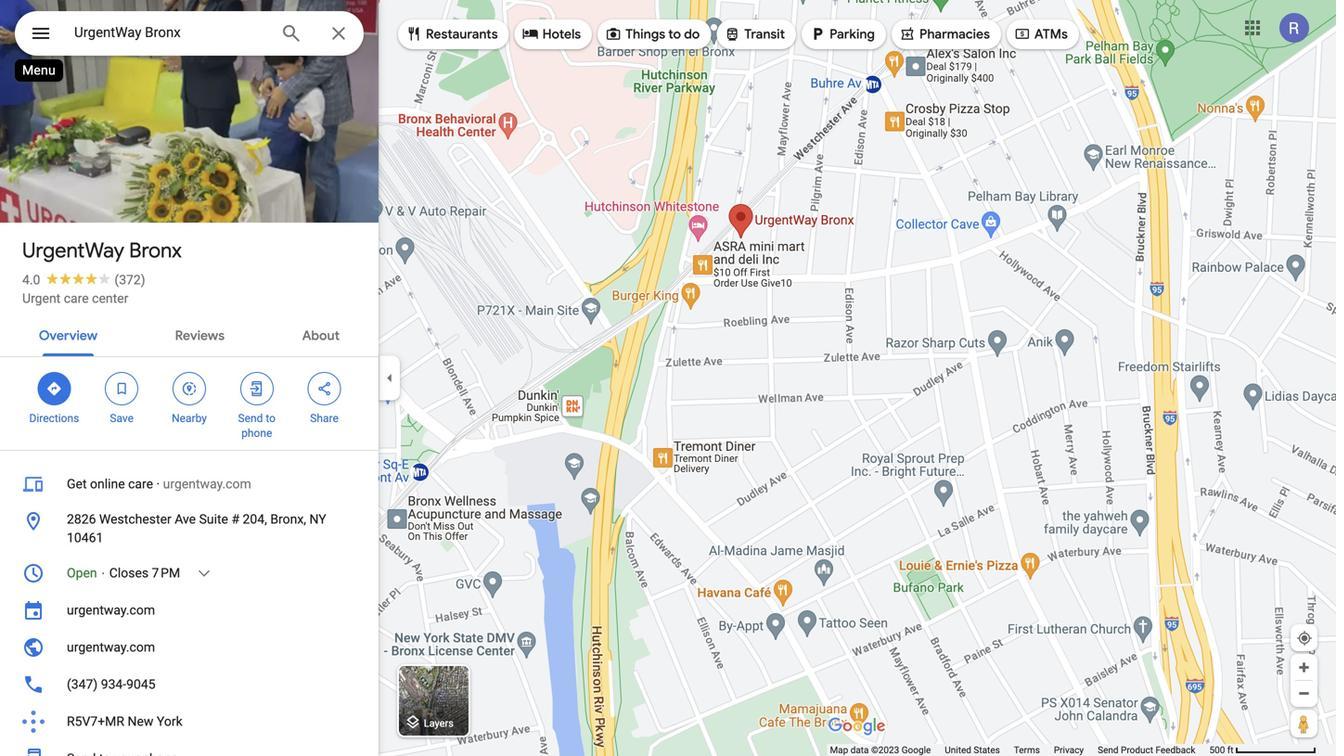 Task type: describe. For each thing, give the bounding box(es) containing it.
2 urgentway.com link from the top
[[0, 629, 379, 666]]

product
[[1121, 745, 1153, 756]]

urgentway.com for 2nd the urgentway.com link from the top
[[67, 640, 155, 655]]

open ⋅ closes 7 pm
[[67, 566, 180, 581]]

(347) 934-9045
[[67, 677, 156, 692]]

reviews
[[175, 328, 225, 344]]

united states button
[[945, 744, 1000, 756]]

9045
[[126, 677, 156, 692]]

get
[[67, 476, 87, 492]]

united states
[[945, 745, 1000, 756]]

transit
[[744, 26, 785, 43]]

layers
[[424, 718, 454, 729]]

about
[[302, 328, 340, 344]]

get online care · urgentway.com
[[67, 476, 251, 492]]

2826 westchester ave suite # 204, bronx, ny 10461 button
[[0, 503, 379, 555]]

collapse side panel image
[[380, 368, 400, 388]]

show open hours for the week image
[[196, 565, 213, 582]]

 search field
[[15, 11, 364, 59]]

zoom in image
[[1297, 661, 1311, 675]]

·
[[156, 476, 160, 492]]

 restaurants
[[405, 24, 498, 44]]

nearby
[[172, 412, 207, 425]]

to inside  things to do
[[668, 26, 681, 43]]

map
[[830, 745, 848, 756]]

4.0 stars image
[[40, 272, 115, 284]]

urgentway
[[22, 238, 124, 264]]

new
[[128, 714, 153, 729]]

care inside urgent care center 'button'
[[64, 291, 89, 306]]

r5v7+mr new york
[[67, 714, 182, 729]]

urgent care center
[[22, 291, 128, 306]]

82 photos
[[47, 184, 113, 201]]

⋅
[[100, 566, 106, 581]]

7 pm
[[152, 566, 180, 581]]

500
[[1209, 745, 1225, 756]]


[[899, 24, 916, 44]]


[[181, 379, 198, 399]]

 button
[[15, 11, 67, 59]]

zoom out image
[[1297, 687, 1311, 701]]

934-
[[101, 677, 126, 692]]

 transit
[[724, 24, 785, 44]]


[[724, 24, 741, 44]]

share
[[310, 412, 339, 425]]

(347) 934-9045 button
[[0, 666, 379, 703]]

 parking
[[809, 24, 875, 44]]

feedback
[[1156, 745, 1196, 756]]


[[1014, 24, 1031, 44]]


[[46, 379, 63, 399]]

82 photos button
[[14, 176, 121, 209]]

westchester
[[99, 512, 171, 527]]

overview button
[[24, 312, 112, 356]]

google maps element
[[0, 0, 1336, 756]]


[[316, 379, 333, 399]]

82
[[47, 184, 64, 201]]

save
[[110, 412, 134, 425]]

restaurants
[[426, 26, 498, 43]]

data
[[851, 745, 869, 756]]

UrgentWay Bronx field
[[15, 11, 364, 56]]

reviews button
[[160, 312, 239, 356]]

pharmacies
[[919, 26, 990, 43]]

hours image
[[22, 562, 45, 585]]

 things to do
[[605, 24, 700, 44]]

phone
[[241, 427, 272, 440]]

(372)
[[115, 272, 145, 288]]

google
[[902, 745, 931, 756]]

do
[[684, 26, 700, 43]]

4.0
[[22, 272, 40, 288]]

send for send product feedback
[[1098, 745, 1119, 756]]

photo of urgentway bronx image
[[0, 0, 379, 445]]

none field inside urgentway bronx field
[[74, 21, 265, 44]]

#
[[231, 512, 239, 527]]

united
[[945, 745, 971, 756]]

(347)
[[67, 677, 98, 692]]

hotels
[[542, 26, 581, 43]]

overview
[[39, 328, 97, 344]]

things
[[626, 26, 665, 43]]

show street view coverage image
[[1291, 710, 1318, 738]]

send to phone
[[238, 412, 276, 440]]



Task type: vqa. For each thing, say whether or not it's contained in the screenshot.
Add associated with Add a label
no



Task type: locate. For each thing, give the bounding box(es) containing it.

[[248, 379, 265, 399]]

information for urgentway bronx region
[[0, 466, 379, 756]]

open
[[67, 566, 97, 581]]


[[605, 24, 622, 44]]

send for send to phone
[[238, 412, 263, 425]]

urgentway.com up (347) 934-9045
[[67, 640, 155, 655]]

0 horizontal spatial to
[[266, 412, 276, 425]]

None field
[[74, 21, 265, 44]]


[[809, 24, 826, 44]]

10461
[[67, 530, 103, 546]]

urgentway.com down ⋅
[[67, 603, 155, 618]]

0 horizontal spatial care
[[64, 291, 89, 306]]

map data ©2023 google
[[830, 745, 931, 756]]

1 horizontal spatial care
[[128, 476, 153, 492]]

urgent
[[22, 291, 61, 306]]

send inside button
[[1098, 745, 1119, 756]]

care
[[64, 291, 89, 306], [128, 476, 153, 492]]


[[522, 24, 539, 44]]

ny
[[309, 512, 326, 527]]

urgentway.com
[[163, 476, 251, 492], [67, 603, 155, 618], [67, 640, 155, 655]]

about button
[[287, 312, 355, 356]]

500 ft
[[1209, 745, 1234, 756]]

1 horizontal spatial to
[[668, 26, 681, 43]]

204,
[[243, 512, 267, 527]]

2 vertical spatial urgentway.com
[[67, 640, 155, 655]]

0 vertical spatial to
[[668, 26, 681, 43]]

1 horizontal spatial send
[[1098, 745, 1119, 756]]

urgentway bronx
[[22, 238, 182, 264]]

2826
[[67, 512, 96, 527]]

to
[[668, 26, 681, 43], [266, 412, 276, 425]]

online
[[90, 476, 125, 492]]

bronx
[[129, 238, 182, 264]]

0 vertical spatial send
[[238, 412, 263, 425]]

care inside information for urgentway bronx region
[[128, 476, 153, 492]]

footer
[[830, 744, 1209, 756]]

directions
[[29, 412, 79, 425]]

1 vertical spatial send
[[1098, 745, 1119, 756]]


[[113, 379, 130, 399]]

privacy
[[1054, 745, 1084, 756]]

york
[[157, 714, 182, 729]]

send left product
[[1098, 745, 1119, 756]]

0 horizontal spatial send
[[238, 412, 263, 425]]

 pharmacies
[[899, 24, 990, 44]]

photos
[[68, 184, 113, 201]]

to left do
[[668, 26, 681, 43]]

tab list inside google maps element
[[0, 312, 379, 356]]

send up phone
[[238, 412, 263, 425]]


[[405, 24, 422, 44]]

r5v7+mr new york button
[[0, 703, 379, 740]]

0 vertical spatial urgentway.com
[[163, 476, 251, 492]]

privacy button
[[1054, 744, 1084, 756]]

1 urgentway.com link from the top
[[0, 592, 379, 629]]

to up phone
[[266, 412, 276, 425]]

send product feedback button
[[1098, 744, 1196, 756]]

google account: ruby anderson  
(rubyanndersson@gmail.com) image
[[1280, 13, 1309, 43]]

r5v7+mr
[[67, 714, 124, 729]]

footer inside google maps element
[[830, 744, 1209, 756]]

send product feedback
[[1098, 745, 1196, 756]]

send inside send to phone
[[238, 412, 263, 425]]

suite
[[199, 512, 228, 527]]

ft
[[1227, 745, 1234, 756]]

atms
[[1035, 26, 1068, 43]]

actions for urgentway bronx region
[[0, 357, 379, 450]]

states
[[974, 745, 1000, 756]]

urgentway bronx main content
[[0, 0, 379, 756]]

ave
[[175, 512, 196, 527]]

to inside send to phone
[[266, 412, 276, 425]]

2826 westchester ave suite # 204, bronx, ny 10461
[[67, 512, 326, 546]]

 hotels
[[522, 24, 581, 44]]

1 vertical spatial care
[[128, 476, 153, 492]]

1 vertical spatial urgentway.com
[[67, 603, 155, 618]]

372 reviews element
[[115, 272, 145, 288]]

terms
[[1014, 745, 1040, 756]]

bronx,
[[270, 512, 306, 527]]

urgentway.com up "suite"
[[163, 476, 251, 492]]

care down 4.0 stars image
[[64, 291, 89, 306]]

0 vertical spatial care
[[64, 291, 89, 306]]

 atms
[[1014, 24, 1068, 44]]

footer containing map data ©2023 google
[[830, 744, 1209, 756]]

tab list containing overview
[[0, 312, 379, 356]]

urgentway.com link up 9045
[[0, 629, 379, 666]]

urgent care center button
[[22, 289, 128, 308]]

©2023
[[871, 745, 899, 756]]

care left ·
[[128, 476, 153, 492]]

1 vertical spatial to
[[266, 412, 276, 425]]

closes
[[109, 566, 149, 581]]

urgentway.com link
[[0, 592, 379, 629], [0, 629, 379, 666]]

500 ft button
[[1209, 745, 1317, 756]]

center
[[92, 291, 128, 306]]

urgentway.com link down show open hours for the week image
[[0, 592, 379, 629]]

tab list
[[0, 312, 379, 356]]


[[30, 20, 52, 47]]

show your location image
[[1296, 630, 1313, 647]]

terms button
[[1014, 744, 1040, 756]]

urgentway.com for 2nd the urgentway.com link from the bottom of the information for urgentway bronx region
[[67, 603, 155, 618]]



